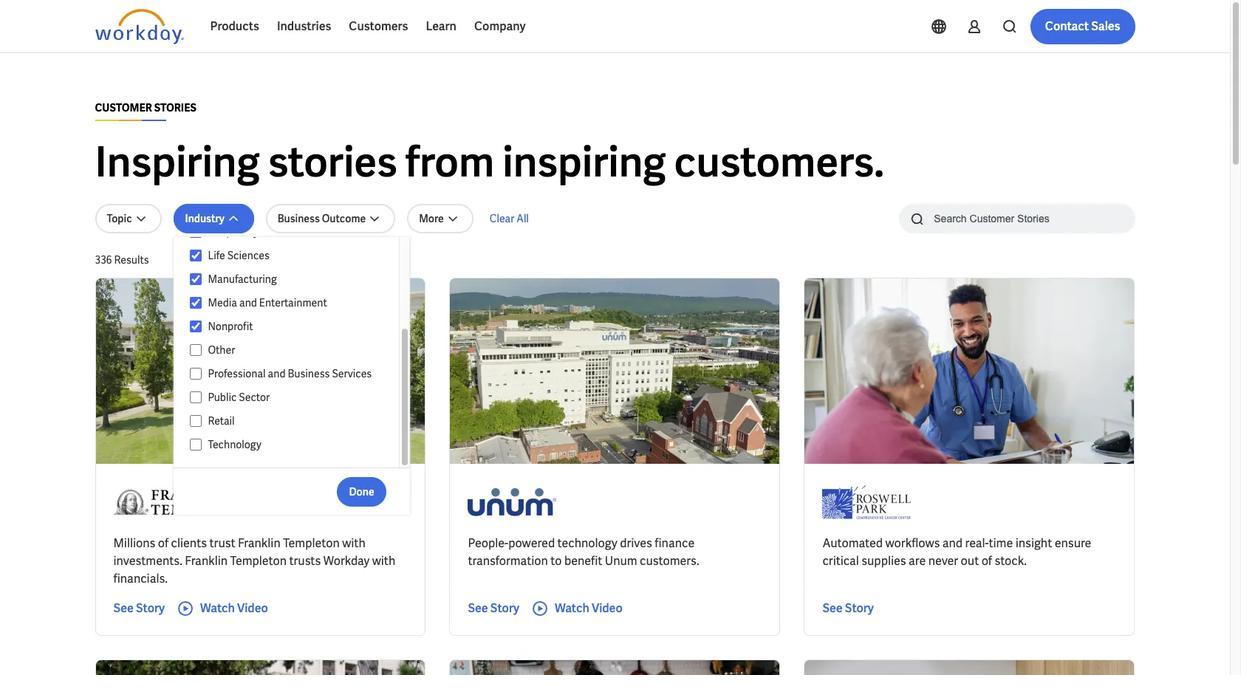 Task type: vqa. For each thing, say whether or not it's contained in the screenshot.
trusts
yes



Task type: locate. For each thing, give the bounding box(es) containing it.
0 vertical spatial franklin
[[238, 536, 281, 551]]

see story down transformation at bottom
[[468, 601, 519, 616]]

0 horizontal spatial see
[[113, 601, 134, 616]]

2 horizontal spatial and
[[943, 536, 963, 551]]

templeton
[[283, 536, 340, 551], [230, 553, 287, 569]]

see story link down the critical
[[823, 600, 874, 618]]

watch video down millions of clients trust franklin templeton with investments. franklin templeton trusts workday with financials. in the left bottom of the page
[[200, 601, 268, 616]]

of right the out
[[982, 553, 992, 569]]

0 horizontal spatial watch
[[200, 601, 235, 616]]

all
[[517, 212, 529, 225]]

0 vertical spatial and
[[239, 296, 257, 310]]

and for professional
[[268, 367, 286, 381]]

2 video from the left
[[592, 601, 623, 616]]

sales
[[1092, 18, 1121, 34]]

0 horizontal spatial see story
[[113, 601, 165, 616]]

life sciences link
[[202, 247, 385, 265]]

inspiring
[[503, 135, 666, 189]]

1 see story link from the left
[[113, 600, 165, 618]]

workday
[[323, 553, 370, 569]]

336
[[95, 253, 112, 267]]

benefit
[[564, 553, 603, 569]]

1 watch from the left
[[200, 601, 235, 616]]

business
[[278, 212, 320, 225], [288, 367, 330, 381]]

1 horizontal spatial see story link
[[468, 600, 519, 618]]

and up the public sector "link"
[[268, 367, 286, 381]]

technology link
[[202, 436, 385, 454]]

and down manufacturing
[[239, 296, 257, 310]]

1 horizontal spatial of
[[982, 553, 992, 569]]

topic
[[107, 212, 132, 225]]

products
[[210, 18, 259, 34]]

1 vertical spatial and
[[268, 367, 286, 381]]

1 vertical spatial of
[[982, 553, 992, 569]]

0 horizontal spatial video
[[237, 601, 268, 616]]

1 vertical spatial franklin
[[185, 553, 228, 569]]

1 video from the left
[[237, 601, 268, 616]]

see down transformation at bottom
[[468, 601, 488, 616]]

1 horizontal spatial watch
[[555, 601, 590, 616]]

see story link
[[113, 600, 165, 618], [468, 600, 519, 618], [823, 600, 874, 618]]

watch down benefit
[[555, 601, 590, 616]]

nonprofit
[[208, 320, 253, 333]]

see down the critical
[[823, 601, 843, 616]]

see story
[[113, 601, 165, 616], [468, 601, 519, 616], [823, 601, 874, 616]]

workflows
[[886, 536, 940, 551]]

franklin right trust at the left of page
[[238, 536, 281, 551]]

watch
[[200, 601, 235, 616], [555, 601, 590, 616]]

financials.
[[113, 571, 168, 587]]

and inside professional and business services link
[[268, 367, 286, 381]]

topic button
[[95, 204, 162, 234]]

watch video down benefit
[[555, 601, 623, 616]]

video down "unum"
[[592, 601, 623, 616]]

of inside millions of clients trust franklin templeton with investments. franklin templeton trusts workday with financials.
[[158, 536, 169, 551]]

manufacturing link
[[202, 270, 385, 288]]

story down transformation at bottom
[[491, 601, 519, 616]]

2 see story link from the left
[[468, 600, 519, 618]]

0 horizontal spatial and
[[239, 296, 257, 310]]

0 horizontal spatial with
[[342, 536, 366, 551]]

see story link down financials.
[[113, 600, 165, 618]]

more button
[[407, 204, 473, 234]]

supplies
[[862, 553, 906, 569]]

roswell park comprehensive cancer center (roswell park cancer institute) image
[[823, 482, 911, 523]]

franklin
[[238, 536, 281, 551], [185, 553, 228, 569]]

clear all button
[[485, 204, 533, 234]]

automated workflows and real-time insight ensure critical supplies are never out of stock.
[[823, 536, 1092, 569]]

contact
[[1045, 18, 1089, 34]]

other link
[[202, 341, 385, 359]]

video
[[237, 601, 268, 616], [592, 601, 623, 616]]

2 watch video from the left
[[555, 601, 623, 616]]

time
[[989, 536, 1013, 551]]

2 watch video link from the left
[[531, 600, 623, 618]]

0 horizontal spatial story
[[136, 601, 165, 616]]

media and entertainment link
[[202, 294, 385, 312]]

2 see story from the left
[[468, 601, 519, 616]]

1 horizontal spatial and
[[268, 367, 286, 381]]

manufacturing
[[208, 273, 277, 286]]

2 watch from the left
[[555, 601, 590, 616]]

1 horizontal spatial with
[[372, 553, 396, 569]]

1 see story from the left
[[113, 601, 165, 616]]

retail
[[208, 415, 235, 428]]

2 see from the left
[[468, 601, 488, 616]]

life sciences
[[208, 249, 270, 262]]

people-
[[468, 536, 509, 551]]

2 horizontal spatial see story
[[823, 601, 874, 616]]

None checkbox
[[190, 225, 202, 239], [190, 249, 202, 262], [190, 367, 202, 381], [190, 391, 202, 404], [190, 415, 202, 428], [190, 225, 202, 239], [190, 249, 202, 262], [190, 367, 202, 381], [190, 391, 202, 404], [190, 415, 202, 428]]

None checkbox
[[190, 273, 202, 286], [190, 296, 202, 310], [190, 320, 202, 333], [190, 344, 202, 357], [190, 438, 202, 451], [190, 273, 202, 286], [190, 296, 202, 310], [190, 320, 202, 333], [190, 344, 202, 357], [190, 438, 202, 451]]

customer
[[95, 101, 152, 115]]

people-powered technology drives finance transformation to benefit unum customers.
[[468, 536, 699, 569]]

watch video link
[[177, 600, 268, 618], [531, 600, 623, 618]]

trusts
[[289, 553, 321, 569]]

1 horizontal spatial franklin
[[238, 536, 281, 551]]

watch down millions of clients trust franklin templeton with investments. franklin templeton trusts workday with financials. in the left bottom of the page
[[200, 601, 235, 616]]

never
[[929, 553, 959, 569]]

1 see from the left
[[113, 601, 134, 616]]

automated
[[823, 536, 883, 551]]

watch video link down millions of clients trust franklin templeton with investments. franklin templeton trusts workday with financials. in the left bottom of the page
[[177, 600, 268, 618]]

0 horizontal spatial of
[[158, 536, 169, 551]]

video down millions of clients trust franklin templeton with investments. franklin templeton trusts workday with financials. in the left bottom of the page
[[237, 601, 268, 616]]

3 story from the left
[[845, 601, 874, 616]]

stories
[[268, 135, 397, 189]]

see story down the critical
[[823, 601, 874, 616]]

336 results
[[95, 253, 149, 267]]

1 horizontal spatial see
[[468, 601, 488, 616]]

1 horizontal spatial story
[[491, 601, 519, 616]]

unum
[[605, 553, 637, 569]]

2 horizontal spatial see
[[823, 601, 843, 616]]

of up investments.
[[158, 536, 169, 551]]

see story down financials.
[[113, 601, 165, 616]]

0 vertical spatial business
[[278, 212, 320, 225]]

templeton down trust at the left of page
[[230, 553, 287, 569]]

and
[[239, 296, 257, 310], [268, 367, 286, 381], [943, 536, 963, 551]]

with right the workday
[[372, 553, 396, 569]]

see story link for millions of clients trust franklin templeton with investments. franklin templeton trusts workday with financials.
[[113, 600, 165, 618]]

hospitality
[[208, 225, 259, 239]]

drives
[[620, 536, 652, 551]]

2 horizontal spatial story
[[845, 601, 874, 616]]

templeton up trusts
[[283, 536, 340, 551]]

2 story from the left
[[491, 601, 519, 616]]

watch video link down benefit
[[531, 600, 623, 618]]

hospitality link
[[202, 223, 385, 241]]

see
[[113, 601, 134, 616], [468, 601, 488, 616], [823, 601, 843, 616]]

are
[[909, 553, 926, 569]]

franklin down trust at the left of page
[[185, 553, 228, 569]]

1 horizontal spatial watch video
[[555, 601, 623, 616]]

business up life sciences link
[[278, 212, 320, 225]]

see story link down transformation at bottom
[[468, 600, 519, 618]]

1 vertical spatial customers.
[[640, 553, 699, 569]]

story for millions of clients trust franklin templeton with investments. franklin templeton trusts workday with financials.
[[136, 601, 165, 616]]

and inside the automated workflows and real-time insight ensure critical supplies are never out of stock.
[[943, 536, 963, 551]]

1 story from the left
[[136, 601, 165, 616]]

story down the critical
[[845, 601, 874, 616]]

0 vertical spatial of
[[158, 536, 169, 551]]

1 horizontal spatial video
[[592, 601, 623, 616]]

1 watch video link from the left
[[177, 600, 268, 618]]

watch video
[[200, 601, 268, 616], [555, 601, 623, 616]]

1 vertical spatial business
[[288, 367, 330, 381]]

1 horizontal spatial see story
[[468, 601, 519, 616]]

0 vertical spatial customers.
[[674, 135, 885, 189]]

millions of clients trust franklin templeton with investments. franklin templeton trusts workday with financials.
[[113, 536, 396, 587]]

customers.
[[674, 135, 885, 189], [640, 553, 699, 569]]

see down financials.
[[113, 601, 134, 616]]

with up the workday
[[342, 536, 366, 551]]

and up never
[[943, 536, 963, 551]]

story down financials.
[[136, 601, 165, 616]]

and inside media and entertainment link
[[239, 296, 257, 310]]

0 horizontal spatial watch video
[[200, 601, 268, 616]]

watch video for unum
[[555, 601, 623, 616]]

0 horizontal spatial watch video link
[[177, 600, 268, 618]]

2 horizontal spatial see story link
[[823, 600, 874, 618]]

customers
[[349, 18, 408, 34]]

story for people-powered technology drives finance transformation to benefit unum customers.
[[491, 601, 519, 616]]

0 horizontal spatial see story link
[[113, 600, 165, 618]]

stock.
[[995, 553, 1027, 569]]

2 vertical spatial and
[[943, 536, 963, 551]]

1 horizontal spatial watch video link
[[531, 600, 623, 618]]

story
[[136, 601, 165, 616], [491, 601, 519, 616], [845, 601, 874, 616]]

real-
[[965, 536, 989, 551]]

contact sales
[[1045, 18, 1121, 34]]

1 watch video from the left
[[200, 601, 268, 616]]

business up the public sector "link"
[[288, 367, 330, 381]]



Task type: describe. For each thing, give the bounding box(es) containing it.
clients
[[171, 536, 207, 551]]

professional and business services
[[208, 367, 372, 381]]

1 vertical spatial with
[[372, 553, 396, 569]]

and for media
[[239, 296, 257, 310]]

stories
[[154, 101, 197, 115]]

learn
[[426, 18, 457, 34]]

products button
[[201, 9, 268, 44]]

critical
[[823, 553, 859, 569]]

life
[[208, 249, 225, 262]]

video for franklin
[[237, 601, 268, 616]]

company
[[474, 18, 526, 34]]

1 vertical spatial templeton
[[230, 553, 287, 569]]

retail link
[[202, 412, 385, 430]]

industry button
[[173, 204, 254, 234]]

video for unum
[[592, 601, 623, 616]]

go to the homepage image
[[95, 9, 184, 44]]

industries
[[277, 18, 331, 34]]

3 see story from the left
[[823, 601, 874, 616]]

finance
[[655, 536, 695, 551]]

results
[[114, 253, 149, 267]]

industries button
[[268, 9, 340, 44]]

watch for franklin
[[200, 601, 235, 616]]

3 see from the left
[[823, 601, 843, 616]]

see for people-powered technology drives finance transformation to benefit unum customers.
[[468, 601, 488, 616]]

inspiring
[[95, 135, 260, 189]]

inspiring stories from inspiring customers.
[[95, 135, 885, 189]]

trust
[[209, 536, 235, 551]]

watch video link for franklin
[[177, 600, 268, 618]]

out
[[961, 553, 979, 569]]

0 horizontal spatial franklin
[[185, 553, 228, 569]]

services
[[332, 367, 372, 381]]

professional and business services link
[[202, 365, 385, 383]]

transformation
[[468, 553, 548, 569]]

public
[[208, 391, 237, 404]]

media and entertainment
[[208, 296, 327, 310]]

watch for unum
[[555, 601, 590, 616]]

entertainment
[[259, 296, 327, 310]]

public sector
[[208, 391, 270, 404]]

investments.
[[113, 553, 182, 569]]

unum image
[[468, 482, 557, 523]]

0 vertical spatial with
[[342, 536, 366, 551]]

3 see story link from the left
[[823, 600, 874, 618]]

see story link for people-powered technology drives finance transformation to benefit unum customers.
[[468, 600, 519, 618]]

professional
[[208, 367, 266, 381]]

Search Customer Stories text field
[[925, 205, 1106, 231]]

nonprofit link
[[202, 318, 385, 335]]

sciences
[[227, 249, 270, 262]]

0 vertical spatial templeton
[[283, 536, 340, 551]]

millions
[[113, 536, 155, 551]]

business outcome
[[278, 212, 366, 225]]

company button
[[465, 9, 535, 44]]

business outcome button
[[266, 204, 395, 234]]

powered
[[509, 536, 555, 551]]

media
[[208, 296, 237, 310]]

insight
[[1016, 536, 1052, 551]]

see story for millions of clients trust franklin templeton with investments. franklin templeton trusts workday with financials.
[[113, 601, 165, 616]]

learn button
[[417, 9, 465, 44]]

industry
[[185, 212, 224, 225]]

from
[[406, 135, 494, 189]]

business inside button
[[278, 212, 320, 225]]

technology
[[208, 438, 261, 451]]

other
[[208, 344, 235, 357]]

customers button
[[340, 9, 417, 44]]

of inside the automated workflows and real-time insight ensure critical supplies are never out of stock.
[[982, 553, 992, 569]]

watch video link for unum
[[531, 600, 623, 618]]

outcome
[[322, 212, 366, 225]]

sector
[[239, 391, 270, 404]]

to
[[551, 553, 562, 569]]

done
[[349, 485, 374, 498]]

more
[[419, 212, 444, 225]]

ensure
[[1055, 536, 1092, 551]]

clear all
[[490, 212, 529, 225]]

done button
[[337, 477, 386, 507]]

see story for people-powered technology drives finance transformation to benefit unum customers.
[[468, 601, 519, 616]]

customers. inside people-powered technology drives finance transformation to benefit unum customers.
[[640, 553, 699, 569]]

clear
[[490, 212, 515, 225]]

contact sales link
[[1031, 9, 1135, 44]]

see for millions of clients trust franklin templeton with investments. franklin templeton trusts workday with financials.
[[113, 601, 134, 616]]

customer stories
[[95, 101, 197, 115]]

watch video for franklin
[[200, 601, 268, 616]]

public sector link
[[202, 389, 385, 406]]

franklin templeton companies, llc image
[[113, 482, 243, 523]]

technology
[[558, 536, 618, 551]]



